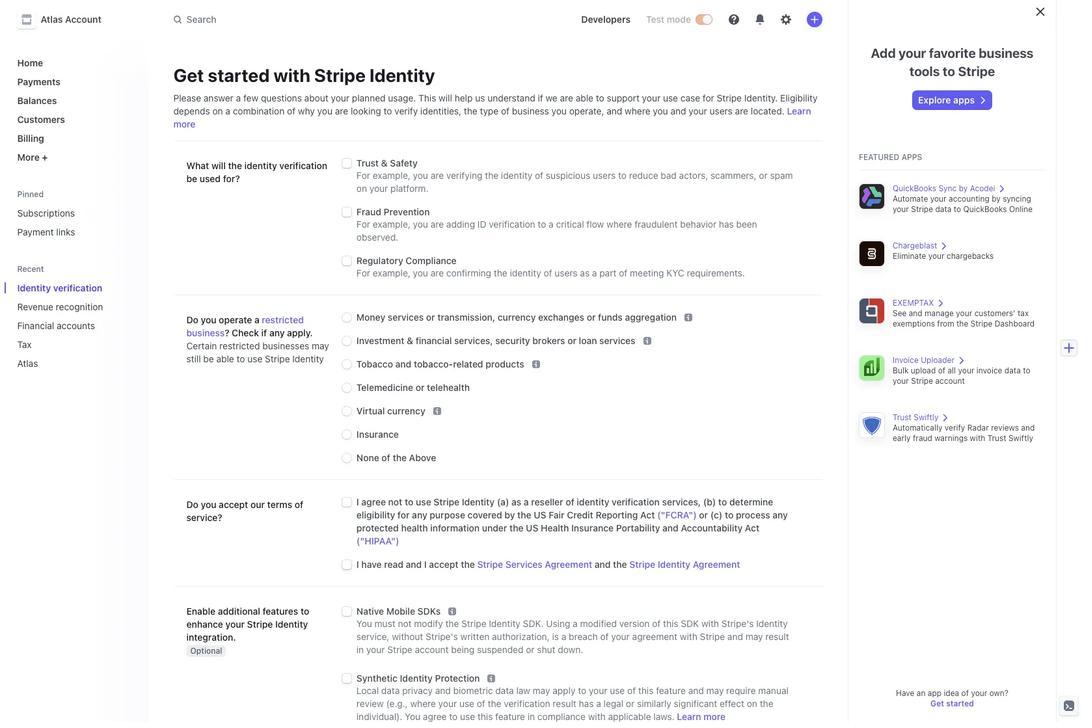 Task type: locate. For each thing, give the bounding box(es) containing it.
will up identities,
[[439, 92, 452, 104]]

for right 'case'
[[703, 92, 715, 104]]

or inside the local data privacy and biometric data law may apply to your use of this feature and may require manual review (e.g., where your use of the verification result has a legal or similarly significant effect on the individual). you agree to use this feature in compliance with applicable laws.
[[626, 699, 635, 710]]

any up businesses
[[270, 327, 285, 339]]

1 horizontal spatial will
[[439, 92, 452, 104]]

for for fraud prevention
[[357, 219, 370, 230]]

explore apps link
[[913, 91, 992, 109]]

on inside 'trust & safety for example, you are verifying the identity of suspicious users to reduce bad actors, scammers, or spam on your platform.'
[[357, 183, 367, 194]]

1 vertical spatial users
[[593, 170, 616, 181]]

recognition
[[56, 301, 103, 312]]

stripe left identity.
[[717, 92, 742, 104]]

1 vertical spatial for
[[398, 510, 410, 521]]

identity up credit
[[577, 497, 610, 508]]

0 vertical spatial restricted
[[262, 314, 304, 326]]

users left located.
[[710, 105, 733, 117]]

insurance down credit
[[572, 523, 614, 534]]

investment & financial services, security brokers or loan services
[[357, 335, 636, 346]]

0 vertical spatial not
[[388, 497, 403, 508]]

account down all on the right bottom
[[936, 376, 965, 386]]

not inside you must not modify the stripe identity sdk. using a modified version of this sdk with stripe's identity service, without stripe's written authorization, is a breach of your agreement with stripe and may result in your stripe account being suspended or shut down.
[[398, 619, 412, 630]]

2 vertical spatial example,
[[373, 268, 411, 279]]

stripe inside i agree not to use stripe identity (a) as a reseller of identity verification services, (b) to determine eligibility for any purpose covered by the us fair credit reporting act
[[434, 497, 460, 508]]

(c)
[[711, 510, 723, 521]]

where inside fraud prevention for example, you are adding id verification to a critical flow where fraudulent behavior has been observed.
[[607, 219, 632, 230]]

spam
[[770, 170, 793, 181]]

verification inside i agree not to use stripe identity (a) as a reseller of identity verification services, (b) to determine eligibility for any purpose covered by the us fair credit reporting act
[[612, 497, 660, 508]]

0 horizontal spatial this
[[478, 712, 493, 723]]

the right from at right
[[957, 319, 969, 329]]

with right sdk
[[702, 619, 719, 630]]

you inside do you accept our terms of service?
[[201, 499, 216, 510]]

("fcra") link
[[658, 510, 697, 521]]

1 vertical spatial as
[[512, 497, 522, 508]]

for inside the regulatory compliance for example, you are confirming the identity of users as a part of meeting kyc requirements.
[[357, 268, 370, 279]]

agree up eligibility
[[362, 497, 386, 508]]

0 vertical spatial be
[[187, 173, 197, 184]]

us inside i agree not to use stripe identity (a) as a reseller of identity verification services, (b) to determine eligibility for any purpose covered by the us fair credit reporting act
[[534, 510, 547, 521]]

fair
[[549, 510, 565, 521]]

not inside i agree not to use stripe identity (a) as a reseller of identity verification services, (b) to determine eligibility for any purpose covered by the us fair credit reporting act
[[388, 497, 403, 508]]

business down understand
[[512, 105, 549, 117]]

1 vertical spatial do
[[187, 499, 198, 510]]

restricted up ? check if any apply.
[[262, 314, 304, 326]]

why
[[298, 105, 315, 117]]

customers'
[[975, 309, 1016, 318]]

(a)
[[497, 497, 509, 508]]

links
[[56, 227, 75, 238]]

for down regulatory
[[357, 268, 370, 279]]

with
[[274, 64, 311, 86], [970, 434, 986, 443], [702, 619, 719, 630], [680, 632, 698, 643], [588, 712, 606, 723]]

1 horizontal spatial accept
[[429, 559, 459, 570]]

enable additional features to enhance your stripe identity integration. optional
[[187, 606, 309, 656]]

the inside what will the identity verification be used for?
[[228, 160, 242, 171]]

started inside have an app idea of your own? get started
[[947, 699, 975, 709]]

by inside automate your accounting by syncing your stripe data to quickbooks online
[[992, 194, 1001, 204]]

1 vertical spatial act
[[745, 523, 760, 534]]

or inside you must not modify the stripe identity sdk. using a modified version of this sdk with stripe's identity service, without stripe's written authorization, is a breach of your agreement with stripe and may result in your stripe account being suspended or shut down.
[[526, 645, 535, 656]]

1 vertical spatial be
[[203, 353, 214, 365]]

be for used
[[187, 173, 197, 184]]

test mode
[[646, 14, 691, 25]]

for down the fraud
[[357, 219, 370, 230]]

1 vertical spatial has
[[579, 699, 594, 710]]

swiftly up automatically
[[914, 413, 939, 423]]

1 vertical spatial restricted
[[219, 340, 260, 352]]

3 example, from the top
[[373, 268, 411, 279]]

0 horizontal spatial users
[[555, 268, 578, 279]]

us
[[534, 510, 547, 521], [526, 523, 539, 534]]

see and manage your customers' tax exemptions from the stripe dashboard
[[893, 309, 1035, 329]]

has left legal
[[579, 699, 594, 710]]

will
[[439, 92, 452, 104], [212, 160, 226, 171]]

or up financial
[[426, 312, 435, 323]]

2 example, from the top
[[373, 219, 411, 230]]

to inside bulk upload of all your invoice data to your stripe account
[[1023, 366, 1031, 376]]

& for trust
[[381, 158, 388, 169]]

account inside you must not modify the stripe identity sdk. using a modified version of this sdk with stripe's identity service, without stripe's written authorization, is a breach of your agreement with stripe and may result in your stripe account being suspended or shut down.
[[415, 645, 449, 656]]

1 horizontal spatial account
[[936, 376, 965, 386]]

your
[[899, 46, 927, 61], [331, 92, 350, 104], [642, 92, 661, 104], [689, 105, 708, 117], [370, 183, 388, 194], [931, 194, 947, 204], [893, 204, 909, 214], [929, 251, 945, 261], [957, 309, 973, 318], [959, 366, 975, 376], [893, 376, 909, 386], [226, 619, 245, 630], [612, 632, 630, 643], [367, 645, 385, 656], [589, 686, 608, 697], [972, 689, 988, 699], [439, 699, 457, 710]]

0 horizontal spatial in
[[357, 645, 364, 656]]

& inside 'trust & safety for example, you are verifying the identity of suspicious users to reduce bad actors, scammers, or spam on your platform.'
[[381, 158, 388, 169]]

a inside i agree not to use stripe identity (a) as a reseller of identity verification services, (b) to determine eligibility for any purpose covered by the us fair credit reporting act
[[524, 497, 529, 508]]

identity
[[370, 64, 435, 86], [17, 283, 51, 294], [293, 353, 324, 365], [462, 497, 495, 508], [658, 559, 691, 570], [489, 619, 521, 630], [757, 619, 788, 630], [275, 619, 308, 630], [400, 673, 433, 684]]

this inside you must not modify the stripe identity sdk. using a modified version of this sdk with stripe's identity service, without stripe's written authorization, is a breach of your agreement with stripe and may result in your stripe account being suspended or shut down.
[[663, 619, 679, 630]]

do you operate a
[[187, 314, 262, 326]]

0 horizontal spatial has
[[579, 699, 594, 710]]

0 horizontal spatial swiftly
[[914, 413, 939, 423]]

subscriptions link
[[12, 202, 137, 224]]

not for agree
[[388, 497, 403, 508]]

0 horizontal spatial for
[[398, 510, 410, 521]]

modify
[[414, 619, 443, 630]]

0 vertical spatial on
[[213, 105, 223, 117]]

to down 'check'
[[237, 353, 245, 365]]

1 vertical spatial result
[[553, 699, 577, 710]]

Search text field
[[166, 7, 533, 32]]

a up breach
[[573, 619, 578, 630]]

atlas for atlas
[[17, 358, 38, 369]]

1 vertical spatial able
[[216, 353, 234, 365]]

1 vertical spatial for
[[357, 219, 370, 230]]

stripe inside see and manage your customers' tax exemptions from the stripe dashboard
[[971, 319, 993, 329]]

may inside certain restricted businesses may still be able to use stripe identity
[[312, 340, 329, 352]]

2 do from the top
[[187, 499, 198, 510]]

for
[[703, 92, 715, 104], [398, 510, 410, 521]]

1 example, from the top
[[373, 170, 411, 181]]

as right (a)
[[512, 497, 522, 508]]

virtual currency
[[357, 406, 426, 417]]

0 vertical spatial services,
[[454, 335, 493, 346]]

2 vertical spatial for
[[357, 268, 370, 279]]

help image
[[729, 14, 740, 25]]

0 horizontal spatial account
[[415, 645, 449, 656]]

users right suspicious at the right of the page
[[593, 170, 616, 181]]

2 vertical spatial trust
[[988, 434, 1007, 443]]

questions
[[261, 92, 302, 104]]

account down 'modify'
[[415, 645, 449, 656]]

suspended
[[477, 645, 524, 656]]

("fcra")
[[658, 510, 697, 521]]

1 horizontal spatial services
[[600, 335, 636, 346]]

2 horizontal spatial by
[[992, 194, 1001, 204]]

legal
[[604, 699, 624, 710]]

exemptax image
[[859, 298, 885, 324]]

and inside you must not modify the stripe identity sdk. using a modified version of this sdk with stripe's identity service, without stripe's written authorization, is a breach of your agreement with stripe and may result in your stripe account being suspended or shut down.
[[728, 632, 743, 643]]

or inside 'trust & safety for example, you are verifying the identity of suspicious users to reduce bad actors, scammers, or spam on your platform.'
[[759, 170, 768, 181]]

the right confirming
[[494, 268, 508, 279]]

the inside i agree not to use stripe identity (a) as a reseller of identity verification services, (b) to determine eligibility for any purpose covered by the us fair credit reporting act
[[518, 510, 532, 521]]

2 agreement from the left
[[693, 559, 741, 570]]

identity inside what will the identity verification be used for?
[[245, 160, 277, 171]]

1 vertical spatial currency
[[387, 406, 426, 417]]

trust down reviews
[[988, 434, 1007, 443]]

do inside do you accept our terms of service?
[[187, 499, 198, 510]]

app
[[928, 689, 942, 699]]

1 vertical spatial where
[[607, 219, 632, 230]]

the right 'modify'
[[446, 619, 459, 630]]

1 vertical spatial insurance
[[572, 523, 614, 534]]

0 vertical spatial trust
[[357, 158, 379, 169]]

2 horizontal spatial on
[[747, 699, 758, 710]]

will up used
[[212, 160, 226, 171]]

0 vertical spatial verify
[[395, 105, 418, 117]]

account inside bulk upload of all your invoice data to your stripe account
[[936, 376, 965, 386]]

?
[[225, 327, 229, 339]]

bad
[[661, 170, 677, 181]]

the inside see and manage your customers' tax exemptions from the stripe dashboard
[[957, 319, 969, 329]]

2 vertical spatial business
[[187, 327, 225, 339]]

accept inside do you accept our terms of service?
[[219, 499, 248, 510]]

financial
[[17, 320, 54, 331]]

trust swiftly
[[893, 413, 939, 423]]

i for i agree not to use stripe identity (a) as a reseller of identity verification services, (b) to determine eligibility for any purpose covered by the us fair credit reporting act
[[357, 497, 359, 508]]

stripe
[[959, 64, 996, 79], [314, 64, 366, 86], [717, 92, 742, 104], [912, 204, 934, 214], [971, 319, 993, 329], [265, 353, 290, 365], [912, 376, 934, 386], [434, 497, 460, 508], [477, 559, 503, 570], [630, 559, 656, 570], [462, 619, 487, 630], [247, 619, 273, 630], [700, 632, 725, 643], [388, 645, 413, 656]]

not
[[388, 497, 403, 508], [398, 619, 412, 630]]

0 vertical spatial for
[[703, 92, 715, 104]]

home
[[17, 57, 43, 68]]

1 horizontal spatial restricted
[[262, 314, 304, 326]]

Search search field
[[166, 7, 533, 32]]

verify up warnings in the bottom of the page
[[945, 423, 966, 433]]

1 horizontal spatial business
[[512, 105, 549, 117]]

data inside bulk upload of all your invoice data to your stripe account
[[1005, 366, 1021, 376]]

1 for from the top
[[357, 170, 370, 181]]

developers
[[582, 14, 631, 25]]

0 horizontal spatial business
[[187, 327, 225, 339]]

in down service,
[[357, 645, 364, 656]]

verify inside please answer a few questions about your planned usage. this will help us understand if we are able to support your use case for stripe identity. eligibility depends on a combination of why you are looking to verify identities, the type of business you operate, and where you and your users are located.
[[395, 105, 418, 117]]

0 horizontal spatial able
[[216, 353, 234, 365]]

trust for trust swiftly
[[893, 413, 912, 423]]

to up operate,
[[596, 92, 605, 104]]

0 vertical spatial in
[[357, 645, 364, 656]]

verifying
[[447, 170, 483, 181]]

verification down why
[[280, 160, 328, 171]]

atlas
[[41, 14, 63, 25], [17, 358, 38, 369]]

invoice
[[893, 355, 919, 365]]

your right 'about'
[[331, 92, 350, 104]]

trust
[[357, 158, 379, 169], [893, 413, 912, 423], [988, 434, 1007, 443]]

example, inside fraud prevention for example, you are adding id verification to a critical flow where fraudulent behavior has been observed.
[[373, 219, 411, 230]]

the inside please answer a few questions about your planned usage. this will help us understand if we are able to support your use case for stripe identity. eligibility depends on a combination of why you are looking to verify identities, the type of business you operate, and where you and your users are located.
[[464, 105, 478, 117]]

services up investment
[[388, 312, 424, 323]]

1 vertical spatial trust
[[893, 413, 912, 423]]

i inside i agree not to use stripe identity (a) as a reseller of identity verification services, (b) to determine eligibility for any purpose covered by the us fair credit reporting act
[[357, 497, 359, 508]]

1 vertical spatial &
[[407, 335, 413, 346]]

to down favorite
[[943, 64, 956, 79]]

of inside have an app idea of your own? get started
[[962, 689, 969, 699]]

where down support
[[625, 105, 651, 117]]

0 vertical spatial atlas
[[41, 14, 63, 25]]

to left "reduce"
[[618, 170, 627, 181]]

0 horizontal spatial if
[[261, 327, 267, 339]]

0 vertical spatial started
[[208, 64, 270, 86]]

0 vertical spatial where
[[625, 105, 651, 117]]

eliminate
[[893, 251, 927, 261]]

are left "adding"
[[431, 219, 444, 230]]

business inside restricted business
[[187, 327, 225, 339]]

get
[[173, 64, 204, 86], [931, 699, 945, 709]]

pinned element
[[12, 202, 137, 243]]

telehealth
[[427, 382, 470, 393]]

atlas down tax
[[17, 358, 38, 369]]

example, inside the regulatory compliance for example, you are confirming the identity of users as a part of meeting kyc requirements.
[[373, 268, 411, 279]]

modified
[[580, 619, 617, 630]]

i have read and i accept the stripe services agreement and the stripe identity agreement
[[357, 559, 741, 570]]

0 vertical spatial agree
[[362, 497, 386, 508]]

able up operate,
[[576, 92, 594, 104]]

service?
[[187, 512, 222, 523]]

do for do you operate a
[[187, 314, 198, 326]]

of right terms
[[295, 499, 304, 510]]

been
[[737, 219, 758, 230]]

stripe's down 'modify'
[[426, 632, 458, 643]]

1 vertical spatial on
[[357, 183, 367, 194]]

or up applicable
[[626, 699, 635, 710]]

0 vertical spatial this
[[663, 619, 679, 630]]

1 vertical spatial example,
[[373, 219, 411, 230]]

stripe down upload
[[912, 376, 934, 386]]

1 agreement from the left
[[545, 559, 593, 570]]

act inside or (c) to process any protected health information under the us health insurance portability and accountability act ("hipaa")
[[745, 523, 760, 534]]

you down the native
[[357, 619, 372, 630]]

you left operate
[[201, 314, 216, 326]]

sync
[[939, 184, 957, 193]]

1 horizontal spatial result
[[766, 632, 789, 643]]

0 horizontal spatial verify
[[395, 105, 418, 117]]

fraudulent
[[635, 219, 678, 230]]

additional
[[218, 606, 260, 617]]

0 vertical spatial you
[[357, 619, 372, 630]]

services down funds
[[600, 335, 636, 346]]

on
[[213, 105, 223, 117], [357, 183, 367, 194], [747, 699, 758, 710]]

aggregation
[[625, 312, 677, 323]]

or inside or (c) to process any protected health information under the us health insurance portability and accountability act ("hipaa")
[[699, 510, 708, 521]]

you down the (e.g., at bottom
[[405, 712, 421, 723]]

stripe up purpose
[[434, 497, 460, 508]]

0 vertical spatial get
[[173, 64, 204, 86]]

0 vertical spatial swiftly
[[914, 413, 939, 423]]

1 horizontal spatial able
[[576, 92, 594, 104]]

protection
[[435, 673, 480, 684]]

0 horizontal spatial you
[[357, 619, 372, 630]]

identity inside certain restricted businesses may still be able to use stripe identity
[[293, 353, 324, 365]]

for up the fraud
[[357, 170, 370, 181]]

able
[[576, 92, 594, 104], [216, 353, 234, 365]]

require
[[727, 686, 756, 697]]

combination
[[233, 105, 285, 117]]

data down quickbooks sync by acodei
[[936, 204, 952, 214]]

0 horizontal spatial be
[[187, 173, 197, 184]]

1 horizontal spatial services,
[[662, 497, 701, 508]]

feature down law
[[496, 712, 525, 723]]

2 vertical spatial where
[[410, 699, 436, 710]]

0 horizontal spatial will
[[212, 160, 226, 171]]

1 horizontal spatial verify
[[945, 423, 966, 433]]

balances link
[[12, 90, 137, 111]]

a
[[236, 92, 241, 104], [226, 105, 230, 117], [549, 219, 554, 230], [592, 268, 597, 279], [255, 314, 260, 326], [524, 497, 529, 508], [573, 619, 578, 630], [562, 632, 567, 643], [596, 699, 601, 710]]

for inside please answer a few questions about your planned usage. this will help us understand if we are able to support your use case for stripe identity. eligibility depends on a combination of why you are looking to verify identities, the type of business you operate, and where you and your users are located.
[[703, 92, 715, 104]]

1 do from the top
[[187, 314, 198, 326]]

where
[[625, 105, 651, 117], [607, 219, 632, 230], [410, 699, 436, 710]]

atlas for atlas account
[[41, 14, 63, 25]]

chargebacks
[[947, 251, 994, 261]]

dashboard
[[995, 319, 1035, 329]]

1 horizontal spatial in
[[528, 712, 535, 723]]

featured
[[859, 152, 900, 162]]

1 horizontal spatial swiftly
[[1009, 434, 1034, 443]]

2 for from the top
[[357, 219, 370, 230]]

act inside i agree not to use stripe identity (a) as a reseller of identity verification services, (b) to determine eligibility for any purpose covered by the us fair credit reporting act
[[641, 510, 655, 521]]

and down the ("fcra") link
[[663, 523, 679, 534]]

0 vertical spatial currency
[[498, 312, 536, 323]]

1 vertical spatial in
[[528, 712, 535, 723]]

swiftly inside automatically verify radar reviews and early fraud warnings with trust swiftly
[[1009, 434, 1034, 443]]

financial
[[416, 335, 452, 346]]

be
[[187, 173, 197, 184], [203, 353, 214, 365]]

use inside i agree not to use stripe identity (a) as a reseller of identity verification services, (b) to determine eligibility for any purpose covered by the us fair credit reporting act
[[416, 497, 431, 508]]

1 vertical spatial this
[[639, 686, 654, 697]]

regulatory compliance for example, you are confirming the identity of users as a part of meeting kyc requirements.
[[357, 255, 745, 279]]

a left 'part'
[[592, 268, 597, 279]]

stripe inside automate your accounting by syncing your stripe data to quickbooks online
[[912, 204, 934, 214]]

on down the answer at top left
[[213, 105, 223, 117]]

get started link
[[931, 699, 975, 709]]

recent element
[[4, 277, 147, 374]]

more
[[173, 118, 196, 130]]

may up require
[[746, 632, 763, 643]]

you down prevention
[[413, 219, 428, 230]]

be for able
[[203, 353, 214, 365]]

be inside what will the identity verification be used for?
[[187, 173, 197, 184]]

0 vertical spatial quickbooks
[[893, 184, 937, 193]]

any right process
[[773, 510, 788, 521]]

the down information
[[461, 559, 475, 570]]

by up accounting
[[959, 184, 968, 193]]

prevention
[[384, 206, 430, 217]]

0 vertical spatial services
[[388, 312, 424, 323]]

critical
[[556, 219, 584, 230]]

users
[[710, 105, 733, 117], [593, 170, 616, 181], [555, 268, 578, 279]]

and up require
[[728, 632, 743, 643]]

quickbooks up automate
[[893, 184, 937, 193]]

0 horizontal spatial agree
[[362, 497, 386, 508]]

0 vertical spatial stripe's
[[722, 619, 754, 630]]

trust up automatically
[[893, 413, 912, 423]]

1 horizontal spatial agreement
[[693, 559, 741, 570]]

answer
[[204, 92, 234, 104]]

trust left safety at left
[[357, 158, 379, 169]]

to inside add your favorite business tools to stripe
[[943, 64, 956, 79]]

1 horizontal spatial insurance
[[572, 523, 614, 534]]

1 vertical spatial services,
[[662, 497, 701, 508]]

example, for regulatory
[[373, 268, 411, 279]]

0 vertical spatial has
[[719, 219, 734, 230]]

0 horizontal spatial atlas
[[17, 358, 38, 369]]

0 vertical spatial example,
[[373, 170, 411, 181]]

stripe inside add your favorite business tools to stripe
[[959, 64, 996, 79]]

this for feature
[[639, 686, 654, 697]]

verification up reporting
[[612, 497, 660, 508]]

2 vertical spatial on
[[747, 699, 758, 710]]

1 horizontal spatial atlas
[[41, 14, 63, 25]]

apply.
[[287, 327, 313, 339]]

currency up security
[[498, 312, 536, 323]]

syncing
[[1003, 194, 1032, 204]]

example, for fraud
[[373, 219, 411, 230]]

0 vertical spatial business
[[979, 46, 1034, 61]]

0 vertical spatial result
[[766, 632, 789, 643]]

process
[[736, 510, 771, 521]]

3 for from the top
[[357, 268, 370, 279]]

identity inside 'trust & safety for example, you are verifying the identity of suspicious users to reduce bad actors, scammers, or spam on your platform.'
[[501, 170, 533, 181]]

1 horizontal spatial &
[[407, 335, 413, 346]]

tax
[[17, 339, 32, 350]]

0 vertical spatial if
[[538, 92, 543, 104]]

verification inside the local data privacy and biometric data law may apply to your use of this feature and may require manual review (e.g., where your use of the verification result has a legal or similarly significant effect on the individual). you agree to use this feature in compliance with applicable laws.
[[504, 699, 551, 710]]

1 vertical spatial will
[[212, 160, 226, 171]]

agreement down or (c) to process any protected health information under the us health insurance portability and accountability act ("hipaa")
[[545, 559, 593, 570]]

atlas left account
[[41, 14, 63, 25]]

1 horizontal spatial on
[[357, 183, 367, 194]]

trust for trust & safety for example, you are verifying the identity of suspicious users to reduce bad actors, scammers, or spam on your platform.
[[357, 158, 379, 169]]

any inside i agree not to use stripe identity (a) as a reseller of identity verification services, (b) to determine eligibility for any purpose covered by the us fair credit reporting act
[[412, 510, 428, 521]]

synthetic identity protection
[[357, 673, 480, 684]]

for inside fraud prevention for example, you are adding id verification to a critical flow where fraudulent behavior has been observed.
[[357, 219, 370, 230]]

1 horizontal spatial if
[[538, 92, 543, 104]]

0 horizontal spatial as
[[512, 497, 522, 508]]

by inside i agree not to use stripe identity (a) as a reseller of identity verification services, (b) to determine eligibility for any purpose covered by the us fair credit reporting act
[[505, 510, 515, 521]]

1 vertical spatial agree
[[423, 712, 447, 723]]

terms
[[267, 499, 292, 510]]

as left 'part'
[[580, 268, 590, 279]]

bulk
[[893, 366, 909, 376]]

1 vertical spatial services
[[600, 335, 636, 346]]

agreement down accountability
[[693, 559, 741, 570]]

your right all on the right bottom
[[959, 366, 975, 376]]

1 vertical spatial account
[[415, 645, 449, 656]]

0 horizontal spatial feature
[[496, 712, 525, 723]]

verification inside the recent element
[[53, 283, 102, 294]]

you inside the local data privacy and biometric data law may apply to your use of this feature and may require manual review (e.g., where your use of the verification result has a legal or similarly significant effect on the individual). you agree to use this feature in compliance with applicable laws.
[[405, 712, 421, 723]]

to inside automate your accounting by syncing your stripe data to quickbooks online
[[954, 204, 962, 214]]

automatically verify radar reviews and early fraud warnings with trust swiftly
[[893, 423, 1035, 443]]

customers
[[17, 114, 65, 125]]

0 vertical spatial feature
[[656, 686, 686, 697]]

may down apply.
[[312, 340, 329, 352]]

none of the above
[[357, 453, 436, 464]]

with down sdk
[[680, 632, 698, 643]]

type
[[480, 105, 499, 117]]

above
[[409, 453, 436, 464]]

quickbooks
[[893, 184, 937, 193], [964, 204, 1007, 214]]

we
[[546, 92, 558, 104]]

do for do you accept our terms of service?
[[187, 499, 198, 510]]

chargeblast
[[893, 241, 938, 251]]

in inside the local data privacy and biometric data law may apply to your use of this feature and may require manual review (e.g., where your use of the verification result has a legal or similarly significant effect on the individual). you agree to use this feature in compliance with applicable laws.
[[528, 712, 535, 723]]

and right reviews
[[1022, 423, 1035, 433]]

0 horizontal spatial started
[[208, 64, 270, 86]]

0 horizontal spatial insurance
[[357, 429, 399, 440]]

the right under
[[510, 523, 524, 534]]

users left 'part'
[[555, 268, 578, 279]]



Task type: vqa. For each thing, say whether or not it's contained in the screenshot.


Task type: describe. For each thing, give the bounding box(es) containing it.
you inside the regulatory compliance for example, you are confirming the identity of users as a part of meeting kyc requirements.
[[413, 268, 428, 279]]

agree inside the local data privacy and biometric data law may apply to your use of this feature and may require manual review (e.g., where your use of the verification result has a legal or similarly significant effect on the individual). you agree to use this feature in compliance with applicable laws.
[[423, 712, 447, 723]]

your down chargeblast
[[929, 251, 945, 261]]

identity inside enable additional features to enhance your stripe identity integration. optional
[[275, 619, 308, 630]]

your inside enable additional features to enhance your stripe identity integration. optional
[[226, 619, 245, 630]]

health
[[541, 523, 569, 534]]

identity verification link
[[12, 277, 119, 299]]

test
[[646, 14, 665, 25]]

us
[[475, 92, 485, 104]]

use inside certain restricted businesses may still be able to use stripe identity
[[248, 353, 263, 365]]

may right law
[[533, 686, 550, 697]]

your right support
[[642, 92, 661, 104]]

and right read
[[406, 559, 422, 570]]

0 horizontal spatial services
[[388, 312, 424, 323]]

your down protection
[[439, 699, 457, 710]]

result inside the local data privacy and biometric data law may apply to your use of this feature and may require manual review (e.g., where your use of the verification result has a legal or similarly significant effect on the individual). you agree to use this feature in compliance with applicable laws.
[[553, 699, 577, 710]]

the inside you must not modify the stripe identity sdk. using a modified version of this sdk with stripe's identity service, without stripe's written authorization, is a breach of your agreement with stripe and may result in your stripe account being suspended or shut down.
[[446, 619, 459, 630]]

you down we
[[552, 105, 567, 117]]

your down 'case'
[[689, 105, 708, 117]]

eliminate your chargebacks
[[893, 251, 994, 261]]

transmission,
[[438, 312, 495, 323]]

to inside certain restricted businesses may still be able to use stripe identity
[[237, 353, 245, 365]]

learn
[[787, 105, 812, 117]]

add
[[871, 46, 896, 61]]

as inside the regulatory compliance for example, you are confirming the identity of users as a part of meeting kyc requirements.
[[580, 268, 590, 279]]

native mobile sdks
[[357, 606, 441, 617]]

and up significant
[[689, 686, 704, 697]]

stripe down portability
[[630, 559, 656, 570]]

this for sdk
[[663, 619, 679, 630]]

privacy
[[402, 686, 433, 697]]

tools
[[910, 64, 940, 79]]

any inside or (c) to process any protected health information under the us health insurance portability and accountability act ("hipaa")
[[773, 510, 788, 521]]

and up telemedicine or telehealth
[[396, 359, 412, 370]]

1 horizontal spatial currency
[[498, 312, 536, 323]]

the inside or (c) to process any protected health information under the us health insurance portability and accountability act ("hipaa")
[[510, 523, 524, 534]]

of up agreement in the bottom right of the page
[[652, 619, 661, 630]]

a right is
[[562, 632, 567, 643]]

a up 'check'
[[255, 314, 260, 326]]

with inside automatically verify radar reviews and early fraud warnings with trust swiftly
[[970, 434, 986, 443]]

the down portability
[[613, 559, 627, 570]]

determine
[[730, 497, 774, 508]]

stripe inside enable additional features to enhance your stripe identity integration. optional
[[247, 619, 273, 630]]

your inside 'trust & safety for example, you are verifying the identity of suspicious users to reduce bad actors, scammers, or spam on your platform.'
[[370, 183, 388, 194]]

brokers
[[533, 335, 565, 346]]

have
[[896, 689, 915, 699]]

integration.
[[187, 632, 236, 643]]

operate,
[[569, 105, 604, 117]]

credit
[[567, 510, 594, 521]]

few
[[243, 92, 259, 104]]

stripe up 'about'
[[314, 64, 366, 86]]

data up the (e.g., at bottom
[[381, 686, 400, 697]]

revenue
[[17, 301, 53, 312]]

fraud prevention for example, you are adding id verification to a critical flow where fraudulent behavior has been observed.
[[357, 206, 758, 243]]

payment
[[17, 227, 54, 238]]

actors,
[[679, 170, 708, 181]]

what will the identity verification be used for?
[[187, 160, 328, 184]]

verify inside automatically verify radar reviews and early fraud warnings with trust swiftly
[[945, 423, 966, 433]]

restricted inside certain restricted businesses may still be able to use stripe identity
[[219, 340, 260, 352]]

invoice uploader
[[893, 355, 955, 365]]

what
[[187, 160, 209, 171]]

i agree not to use stripe identity (a) as a reseller of identity verification services, (b) to determine eligibility for any purpose covered by the us fair credit reporting act
[[357, 497, 774, 521]]

will inside what will the identity verification be used for?
[[212, 160, 226, 171]]

stripe right agreement in the bottom right of the page
[[700, 632, 725, 643]]

0 horizontal spatial any
[[270, 327, 285, 339]]

a inside the regulatory compliance for example, you are confirming the identity of users as a part of meeting kyc requirements.
[[592, 268, 597, 279]]

chargeblast image
[[859, 241, 885, 267]]

accountability
[[681, 523, 743, 534]]

tax link
[[12, 334, 119, 355]]

being
[[451, 645, 475, 656]]

may up 'effect'
[[707, 686, 724, 697]]

users inside 'trust & safety for example, you are verifying the identity of suspicious users to reduce bad actors, scammers, or spam on your platform.'
[[593, 170, 616, 181]]

agree inside i agree not to use stripe identity (a) as a reseller of identity verification services, (b) to determine eligibility for any purpose covered by the us fair credit reporting act
[[362, 497, 386, 508]]

you inside you must not modify the stripe identity sdk. using a modified version of this sdk with stripe's identity service, without stripe's written authorization, is a breach of your agreement with stripe and may result in your stripe account being suspended or shut down.
[[357, 619, 372, 630]]

eligibility
[[357, 510, 395, 521]]

are inside fraud prevention for example, you are adding id verification to a critical flow where fraudulent behavior has been observed.
[[431, 219, 444, 230]]

recent navigation links element
[[4, 258, 147, 374]]

revenue recognition
[[17, 301, 103, 312]]

of left why
[[287, 105, 296, 117]]

money
[[357, 312, 386, 323]]

has inside the local data privacy and biometric data law may apply to your use of this feature and may require manual review (e.g., where your use of the verification result has a legal or similarly significant effect on the individual). you agree to use this feature in compliance with applicable laws.
[[579, 699, 594, 710]]

0 horizontal spatial currency
[[387, 406, 426, 417]]

confirming
[[447, 268, 492, 279]]

still
[[187, 353, 201, 365]]

a down the answer at top left
[[226, 105, 230, 117]]

quickbooks sync by acodei image
[[859, 184, 885, 210]]

result inside you must not modify the stripe identity sdk. using a modified version of this sdk with stripe's identity service, without stripe's written authorization, is a breach of your agreement with stripe and may result in your stripe account being suspended or shut down.
[[766, 632, 789, 643]]

local data privacy and biometric data law may apply to your use of this feature and may require manual review (e.g., where your use of the verification result has a legal or similarly significant effect on the individual). you agree to use this feature in compliance with applicable laws.
[[357, 686, 789, 723]]

explore
[[919, 94, 951, 105]]

us inside or (c) to process any protected health information under the us health insurance portability and accountability act ("hipaa")
[[526, 523, 539, 534]]

operate
[[219, 314, 252, 326]]

has inside fraud prevention for example, you are adding id verification to a critical flow where fraudulent behavior has been observed.
[[719, 219, 734, 230]]

radar
[[968, 423, 989, 433]]

of down modified
[[601, 632, 609, 643]]

of up applicable
[[628, 686, 636, 697]]

1 vertical spatial stripe's
[[426, 632, 458, 643]]

learn more link
[[173, 105, 812, 130]]

or left loan
[[568, 335, 577, 346]]

not for must
[[398, 619, 412, 630]]

restricted business link
[[187, 314, 304, 339]]

your down quickbooks sync by acodei
[[931, 194, 947, 204]]

to inside 'trust & safety for example, you are verifying the identity of suspicious users to reduce bad actors, scammers, or spam on your platform.'
[[618, 170, 627, 181]]

to down biometric
[[449, 712, 458, 723]]

users inside please answer a few questions about your planned usage. this will help us understand if we are able to support your use case for stripe identity. eligibility depends on a combination of why you are looking to verify identities, the type of business you operate, and where you and your users are located.
[[710, 105, 733, 117]]

atlas account button
[[17, 10, 115, 29]]

located.
[[751, 105, 785, 117]]

settings image
[[781, 14, 792, 25]]

and inside see and manage your customers' tax exemptions from the stripe dashboard
[[909, 309, 923, 318]]

money services or transmission, currency exchanges or funds aggregation
[[357, 312, 677, 323]]

have an app idea of your own? get started
[[896, 689, 1009, 709]]

as inside i agree not to use stripe identity (a) as a reseller of identity verification services, (b) to determine eligibility for any purpose covered by the us fair credit reporting act
[[512, 497, 522, 508]]

(e.g.,
[[386, 699, 408, 710]]

business inside please answer a few questions about your planned usage. this will help us understand if we are able to support your use case for stripe identity. eligibility depends on a combination of why you are looking to verify identities, the type of business you operate, and where you and your users are located.
[[512, 105, 549, 117]]

billing link
[[12, 128, 137, 149]]

your down automate
[[893, 204, 909, 214]]

& for investment
[[407, 335, 413, 346]]

of inside i agree not to use stripe identity (a) as a reseller of identity verification services, (b) to determine eligibility for any purpose covered by the us fair credit reporting act
[[566, 497, 575, 508]]

trust swiftly image
[[859, 413, 885, 439]]

invoice uploader image
[[859, 355, 885, 381]]

to right the apply
[[578, 686, 587, 697]]

and down support
[[607, 105, 623, 117]]

0 vertical spatial by
[[959, 184, 968, 193]]

0 vertical spatial insurance
[[357, 429, 399, 440]]

1 vertical spatial accept
[[429, 559, 459, 570]]

enhance
[[187, 619, 223, 630]]

of inside bulk upload of all your invoice data to your stripe account
[[939, 366, 946, 376]]

subscriptions
[[17, 208, 75, 219]]

of down biometric
[[477, 699, 486, 710]]

to inside enable additional features to enhance your stripe identity integration. optional
[[301, 606, 309, 617]]

of down understand
[[501, 105, 510, 117]]

quickbooks inside automate your accounting by syncing your stripe data to quickbooks online
[[964, 204, 1007, 214]]

are right we
[[560, 92, 574, 104]]

if inside please answer a few questions about your planned usage. this will help us understand if we are able to support your use case for stripe identity. eligibility depends on a combination of why you are looking to verify identities, the type of business you operate, and where you and your users are located.
[[538, 92, 543, 104]]

of inside 'trust & safety for example, you are verifying the identity of suspicious users to reduce bad actors, scammers, or spam on your platform.'
[[535, 170, 544, 181]]

account
[[65, 14, 101, 25]]

are left "looking"
[[335, 105, 348, 117]]

of right 'part'
[[619, 268, 628, 279]]

of inside do you accept our terms of service?
[[295, 499, 304, 510]]

adding
[[447, 219, 475, 230]]

will inside please answer a few questions about your planned usage. this will help us understand if we are able to support your use case for stripe identity. eligibility depends on a combination of why you are looking to verify identities, the type of business you operate, and where you and your users are located.
[[439, 92, 452, 104]]

data inside automate your accounting by syncing your stripe data to quickbooks online
[[936, 204, 952, 214]]

and down or (c) to process any protected health information under the us health insurance portability and accountability act ("hipaa")
[[595, 559, 611, 570]]

use inside please answer a few questions about your planned usage. this will help us understand if we are able to support your use case for stripe identity. eligibility depends on a combination of why you are looking to verify identities, the type of business you operate, and where you and your users are located.
[[663, 92, 678, 104]]

your down version on the right of page
[[612, 632, 630, 643]]

stripe down without
[[388, 645, 413, 656]]

i for i have read and i accept the stripe services agreement and the stripe identity agreement
[[357, 559, 359, 570]]

users inside the regulatory compliance for example, you are confirming the identity of users as a part of meeting kyc requirements.
[[555, 268, 578, 279]]

your down service,
[[367, 645, 385, 656]]

more +
[[17, 152, 48, 163]]

you inside fraud prevention for example, you are adding id verification to a critical flow where fraudulent behavior has been observed.
[[413, 219, 428, 230]]

from
[[938, 319, 955, 329]]

with up the questions
[[274, 64, 311, 86]]

able inside please answer a few questions about your planned usage. this will help us understand if we are able to support your use case for stripe identity. eligibility depends on a combination of why you are looking to verify identities, the type of business you operate, and where you and your users are located.
[[576, 92, 594, 104]]

accounting
[[949, 194, 990, 204]]

the inside 'trust & safety for example, you are verifying the identity of suspicious users to reduce bad actors, scammers, or spam on your platform.'
[[485, 170, 499, 181]]

0 horizontal spatial services,
[[454, 335, 493, 346]]

the inside the regulatory compliance for example, you are confirming the identity of users as a part of meeting kyc requirements.
[[494, 268, 508, 279]]

usage.
[[388, 92, 416, 104]]

apps
[[954, 94, 975, 105]]

in inside you must not modify the stripe identity sdk. using a modified version of this sdk with stripe's identity service, without stripe's written authorization, is a breach of your agreement with stripe and may result in your stripe account being suspended or shut down.
[[357, 645, 364, 656]]

i right read
[[424, 559, 427, 570]]

your inside add your favorite business tools to stripe
[[899, 46, 927, 61]]

eligibility
[[781, 92, 818, 104]]

identity verification
[[17, 283, 102, 294]]

to up the health
[[405, 497, 414, 508]]

may inside you must not modify the stripe identity sdk. using a modified version of this sdk with stripe's identity service, without stripe's written authorization, is a breach of your agreement with stripe and may result in your stripe account being suspended or shut down.
[[746, 632, 763, 643]]

portability
[[616, 523, 660, 534]]

customers link
[[12, 109, 137, 130]]

identity inside i agree not to use stripe identity (a) as a reseller of identity verification services, (b) to determine eligibility for any purpose covered by the us fair credit reporting act
[[462, 497, 495, 508]]

get inside have an app idea of your own? get started
[[931, 699, 945, 709]]

the down biometric
[[488, 699, 502, 710]]

stripe inside certain restricted businesses may still be able to use stripe identity
[[265, 353, 290, 365]]

and inside or (c) to process any protected health information under the us health insurance portability and accountability act ("hipaa")
[[663, 523, 679, 534]]

to down usage.
[[384, 105, 392, 117]]

or down tobacco-
[[416, 382, 425, 393]]

early
[[893, 434, 911, 443]]

upload
[[911, 366, 936, 376]]

exemptax
[[893, 298, 934, 308]]

optional
[[190, 647, 222, 656]]

identity inside the recent element
[[17, 283, 51, 294]]

are inside 'trust & safety for example, you are verifying the identity of suspicious users to reduce bad actors, scammers, or spam on your platform.'
[[431, 170, 444, 181]]

your down bulk
[[893, 376, 909, 386]]

you up bad at the right top of the page
[[653, 105, 668, 117]]

restricted inside restricted business
[[262, 314, 304, 326]]

of up exchanges
[[544, 268, 552, 279]]

businesses
[[263, 340, 309, 352]]

have
[[362, 559, 382, 570]]

1 horizontal spatial feature
[[656, 686, 686, 697]]

your inside have an app idea of your own? get started
[[972, 689, 988, 699]]

depends
[[173, 105, 210, 117]]

pinned navigation links element
[[12, 184, 140, 243]]

covered
[[468, 510, 502, 521]]

you down 'about'
[[317, 105, 333, 117]]

where inside please answer a few questions about your planned usage. this will help us understand if we are able to support your use case for stripe identity. eligibility depends on a combination of why you are looking to verify identities, the type of business you operate, and where you and your users are located.
[[625, 105, 651, 117]]

for inside i agree not to use stripe identity (a) as a reseller of identity verification services, (b) to determine eligibility for any purpose covered by the us fair credit reporting act
[[398, 510, 410, 521]]

0 horizontal spatial get
[[173, 64, 204, 86]]

stripe left services
[[477, 559, 503, 570]]

automatically
[[893, 423, 943, 433]]

example, inside 'trust & safety for example, you are verifying the identity of suspicious users to reduce bad actors, scammers, or spam on your platform.'
[[373, 170, 411, 181]]

to right (b)
[[719, 497, 727, 508]]

the left above
[[393, 453, 407, 464]]

on inside the local data privacy and biometric data law may apply to your use of this feature and may require manual review (e.g., where your use of the verification result has a legal or similarly significant effect on the individual). you agree to use this feature in compliance with applicable laws.
[[747, 699, 758, 710]]

to inside fraud prevention for example, you are adding id verification to a critical flow where fraudulent behavior has been observed.
[[538, 219, 546, 230]]

a inside fraud prevention for example, you are adding id verification to a critical flow where fraudulent behavior has been observed.
[[549, 219, 554, 230]]

identity inside i agree not to use stripe identity (a) as a reseller of identity verification services, (b) to determine eligibility for any purpose covered by the us fair credit reporting act
[[577, 497, 610, 508]]

regulatory
[[357, 255, 403, 266]]

with inside the local data privacy and biometric data law may apply to your use of this feature and may require manual review (e.g., where your use of the verification result has a legal or similarly significant effect on the individual). you agree to use this feature in compliance with applicable laws.
[[588, 712, 606, 723]]

services, inside i agree not to use stripe identity (a) as a reseller of identity verification services, (b) to determine eligibility for any purpose covered by the us fair credit reporting act
[[662, 497, 701, 508]]

shut
[[537, 645, 556, 656]]

verification inside what will the identity verification be used for?
[[280, 160, 328, 171]]

for inside 'trust & safety for example, you are verifying the identity of suspicious users to reduce bad actors, scammers, or spam on your platform.'
[[357, 170, 370, 181]]

of right none
[[382, 453, 391, 464]]

business inside add your favorite business tools to stripe
[[979, 46, 1034, 61]]

reseller
[[531, 497, 564, 508]]

stripe up written
[[462, 619, 487, 630]]

flow
[[587, 219, 604, 230]]

core navigation links element
[[12, 52, 137, 168]]

your up legal
[[589, 686, 608, 697]]

sdk.
[[523, 619, 544, 630]]

your inside see and manage your customers' tax exemptions from the stripe dashboard
[[957, 309, 973, 318]]

for?
[[223, 173, 240, 184]]

data left law
[[496, 686, 514, 697]]

where inside the local data privacy and biometric data law may apply to your use of this feature and may require manual review (e.g., where your use of the verification result has a legal or similarly significant effect on the individual). you agree to use this feature in compliance with applicable laws.
[[410, 699, 436, 710]]

for for regulatory compliance
[[357, 268, 370, 279]]

on inside please answer a few questions about your planned usage. this will help us understand if we are able to support your use case for stripe identity. eligibility depends on a combination of why you are looking to verify identities, the type of business you operate, and where you and your users are located.
[[213, 105, 223, 117]]

able inside certain restricted businesses may still be able to use stripe identity
[[216, 353, 234, 365]]

or left funds
[[587, 312, 596, 323]]

a left few
[[236, 92, 241, 104]]

you inside 'trust & safety for example, you are verifying the identity of suspicious users to reduce bad actors, scammers, or spam on your platform.'
[[413, 170, 428, 181]]

the down manual
[[760, 699, 774, 710]]

? check if any apply.
[[225, 327, 313, 339]]

read
[[384, 559, 404, 570]]

without
[[392, 632, 423, 643]]

are down identity.
[[735, 105, 749, 117]]

and inside automatically verify radar reviews and early fraud warnings with trust swiftly
[[1022, 423, 1035, 433]]

suspicious
[[546, 170, 591, 181]]

1 horizontal spatial stripe's
[[722, 619, 754, 630]]

an
[[917, 689, 926, 699]]

tax
[[1018, 309, 1029, 318]]

and down protection
[[435, 686, 451, 697]]

safety
[[390, 158, 418, 169]]

case
[[681, 92, 701, 104]]

1 vertical spatial if
[[261, 327, 267, 339]]

virtual
[[357, 406, 385, 417]]

and down 'case'
[[671, 105, 687, 117]]

automate
[[893, 194, 929, 204]]



